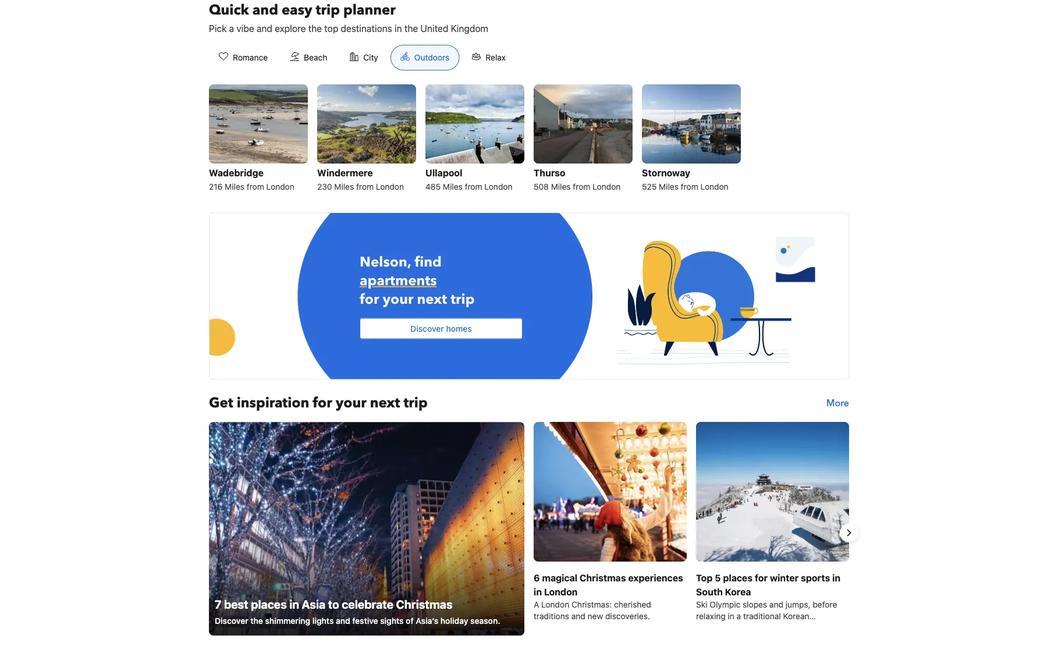 Task type: vqa. For each thing, say whether or not it's contained in the screenshot.
for within the TOP 5 PLACES FOR WINTER SPORTS IN SOUTH KOREA SKI OLYMPIC SLOPES AND JUMPS, BEFORE RELAXING IN A TRADITIONAL KOREAN BATHHOUSE
yes



Task type: locate. For each thing, give the bounding box(es) containing it.
4 miles from the left
[[551, 182, 571, 192]]

0 vertical spatial places
[[723, 572, 753, 583]]

525
[[642, 182, 657, 192]]

7 best places in asia to celebrate christmas discover the shimmering lights and festive sights of asia's holiday season.
[[215, 597, 500, 625]]

london inside the thurso 508 miles from london
[[593, 182, 621, 192]]

christmas
[[580, 572, 626, 583], [396, 597, 453, 611]]

1 horizontal spatial trip
[[404, 394, 428, 413]]

miles for thurso
[[551, 182, 571, 192]]

new
[[588, 611, 603, 621]]

and down to
[[336, 616, 350, 625]]

for inside nelson, find apartments for your next trip
[[360, 290, 379, 309]]

thurso
[[534, 167, 566, 178]]

bathhouse
[[696, 623, 736, 632]]

1 vertical spatial for
[[313, 394, 332, 413]]

relax
[[486, 53, 506, 62]]

trip inside nelson, find apartments for your next trip
[[451, 290, 475, 309]]

discover down best
[[215, 616, 248, 625]]

2 horizontal spatial for
[[755, 572, 768, 583]]

more
[[827, 397, 849, 410]]

in inside 6 magical christmas experiences in london a london christmas: cherished traditions and new discoveries.
[[534, 586, 542, 597]]

from down wadebridge
[[247, 182, 264, 192]]

london for windermere
[[376, 182, 404, 192]]

and right vibe at the left top of page
[[257, 23, 272, 34]]

in up a
[[534, 586, 542, 597]]

wadebridge 216 miles from london
[[209, 167, 294, 192]]

the left top
[[308, 23, 322, 34]]

pick
[[209, 23, 227, 34]]

2 from from the left
[[356, 182, 374, 192]]

thurso 508 miles from london
[[534, 167, 621, 192]]

and up traditional
[[770, 600, 784, 609]]

for for nelson, find apartments for your next trip
[[360, 290, 379, 309]]

and inside 6 magical christmas experiences in london a london christmas: cherished traditions and new discoveries.
[[572, 611, 586, 621]]

in down olympic
[[728, 611, 735, 621]]

discover left homes
[[410, 324, 444, 333]]

0 horizontal spatial your
[[336, 394, 367, 413]]

3 from from the left
[[465, 182, 482, 192]]

inspiration
[[237, 394, 309, 413]]

from for stornoway
[[681, 182, 698, 192]]

romance
[[233, 53, 268, 62]]

wadebridge
[[209, 167, 264, 178]]

from right 485
[[465, 182, 482, 192]]

christmas up 'asia's'
[[396, 597, 453, 611]]

destinations
[[341, 23, 392, 34]]

sights
[[380, 616, 404, 625]]

0 horizontal spatial discover
[[215, 616, 248, 625]]

celebrate
[[342, 597, 394, 611]]

next image
[[842, 526, 856, 540]]

5
[[715, 572, 721, 583]]

miles down windermere
[[334, 182, 354, 192]]

0 horizontal spatial the
[[251, 616, 263, 625]]

1 vertical spatial a
[[737, 611, 741, 621]]

1 horizontal spatial next
[[417, 290, 447, 309]]

miles inside the thurso 508 miles from london
[[551, 182, 571, 192]]

1 horizontal spatial a
[[737, 611, 741, 621]]

1 vertical spatial places
[[251, 597, 287, 611]]

miles down wadebridge
[[225, 182, 244, 192]]

0 vertical spatial a
[[229, 23, 234, 34]]

next inside nelson, find apartments for your next trip
[[417, 290, 447, 309]]

1 vertical spatial your
[[336, 394, 367, 413]]

miles inside ullapool 485 miles from london
[[443, 182, 463, 192]]

city button
[[340, 45, 388, 70]]

a down olympic
[[737, 611, 741, 621]]

ullapool 485 miles from london
[[426, 167, 513, 192]]

tab list
[[200, 45, 525, 71]]

outdoors
[[414, 53, 450, 62]]

london for thurso
[[593, 182, 621, 192]]

0 horizontal spatial christmas
[[396, 597, 453, 611]]

miles for stornoway
[[659, 182, 679, 192]]

top 5 places for winter sports in south korea image
[[696, 422, 849, 561]]

a inside quick and easy trip planner pick a vibe and explore the top destinations in the united kingdom
[[229, 23, 234, 34]]

3 miles from the left
[[443, 182, 463, 192]]

1 vertical spatial discover
[[215, 616, 248, 625]]

top 5 places for winter sports in south korea ski olympic slopes and jumps, before relaxing in a traditional korean bathhouse
[[696, 572, 841, 632]]

from inside the thurso 508 miles from london
[[573, 182, 591, 192]]

the left united
[[404, 23, 418, 34]]

0 horizontal spatial a
[[229, 23, 234, 34]]

places inside top 5 places for winter sports in south korea ski olympic slopes and jumps, before relaxing in a traditional korean bathhouse
[[723, 572, 753, 583]]

your
[[383, 290, 414, 309], [336, 394, 367, 413]]

from right the 508
[[573, 182, 591, 192]]

0 vertical spatial christmas
[[580, 572, 626, 583]]

2 horizontal spatial trip
[[451, 290, 475, 309]]

miles down the stornoway
[[659, 182, 679, 192]]

discover
[[410, 324, 444, 333], [215, 616, 248, 625]]

miles for windermere
[[334, 182, 354, 192]]

homes
[[446, 324, 472, 333]]

1 horizontal spatial the
[[308, 23, 322, 34]]

london inside wadebridge 216 miles from london
[[266, 182, 294, 192]]

2 miles from the left
[[334, 182, 354, 192]]

1 horizontal spatial discover
[[410, 324, 444, 333]]

a
[[229, 23, 234, 34], [737, 611, 741, 621]]

london inside ullapool 485 miles from london
[[485, 182, 513, 192]]

485
[[426, 182, 441, 192]]

1 horizontal spatial christmas
[[580, 572, 626, 583]]

christmas inside 6 magical christmas experiences in london a london christmas: cherished traditions and new discoveries.
[[580, 572, 626, 583]]

1 horizontal spatial for
[[360, 290, 379, 309]]

5 from from the left
[[681, 182, 698, 192]]

magical
[[542, 572, 578, 583]]

in up shimmering on the left bottom of the page
[[289, 597, 299, 611]]

london inside stornoway 525 miles from london
[[701, 182, 729, 192]]

christmas up 'christmas:'
[[580, 572, 626, 583]]

miles down ullapool in the top of the page
[[443, 182, 463, 192]]

trip
[[316, 0, 340, 20], [451, 290, 475, 309], [404, 394, 428, 413]]

before
[[813, 600, 837, 609]]

0 horizontal spatial next
[[370, 394, 400, 413]]

explore
[[275, 23, 306, 34]]

city
[[363, 53, 378, 62]]

for right inspiration
[[313, 394, 332, 413]]

places
[[723, 572, 753, 583], [251, 597, 287, 611]]

places up shimmering on the left bottom of the page
[[251, 597, 287, 611]]

0 vertical spatial trip
[[316, 0, 340, 20]]

from down the stornoway
[[681, 182, 698, 192]]

and
[[253, 0, 278, 20], [257, 23, 272, 34], [770, 600, 784, 609], [572, 611, 586, 621], [336, 616, 350, 625]]

a
[[534, 600, 539, 609]]

places up korea
[[723, 572, 753, 583]]

from inside stornoway 525 miles from london
[[681, 182, 698, 192]]

top
[[324, 23, 338, 34]]

from inside ullapool 485 miles from london
[[465, 182, 482, 192]]

0 horizontal spatial trip
[[316, 0, 340, 20]]

0 horizontal spatial for
[[313, 394, 332, 413]]

from
[[247, 182, 264, 192], [356, 182, 374, 192], [465, 182, 482, 192], [573, 182, 591, 192], [681, 182, 698, 192]]

0 vertical spatial next
[[417, 290, 447, 309]]

to
[[328, 597, 339, 611]]

for for top 5 places for winter sports in south korea ski olympic slopes and jumps, before relaxing in a traditional korean bathhouse
[[755, 572, 768, 583]]

slopes
[[743, 600, 767, 609]]

the
[[308, 23, 322, 34], [404, 23, 418, 34], [251, 616, 263, 625]]

from inside wadebridge 216 miles from london
[[247, 182, 264, 192]]

miles inside stornoway 525 miles from london
[[659, 182, 679, 192]]

london for wadebridge
[[266, 182, 294, 192]]

0 vertical spatial your
[[383, 290, 414, 309]]

from inside windermere 230 miles from london
[[356, 182, 374, 192]]

miles
[[225, 182, 244, 192], [334, 182, 354, 192], [443, 182, 463, 192], [551, 182, 571, 192], [659, 182, 679, 192]]

for inside top 5 places for winter sports in south korea ski olympic slopes and jumps, before relaxing in a traditional korean bathhouse
[[755, 572, 768, 583]]

miles inside windermere 230 miles from london
[[334, 182, 354, 192]]

in
[[395, 23, 402, 34], [833, 572, 841, 583], [534, 586, 542, 597], [289, 597, 299, 611], [728, 611, 735, 621]]

a left vibe at the left top of page
[[229, 23, 234, 34]]

from down windermere
[[356, 182, 374, 192]]

5 miles from the left
[[659, 182, 679, 192]]

from for thurso
[[573, 182, 591, 192]]

1 vertical spatial christmas
[[396, 597, 453, 611]]

the left shimmering on the left bottom of the page
[[251, 616, 263, 625]]

christmas inside 7 best places in asia to celebrate christmas discover the shimmering lights and festive sights of asia's holiday season.
[[396, 597, 453, 611]]

discoveries.
[[605, 611, 650, 621]]

for left winter
[[755, 572, 768, 583]]

6 magical christmas experiences in london image
[[534, 422, 687, 561]]

asia's
[[416, 616, 438, 625]]

miles down thurso on the right top of the page
[[551, 182, 571, 192]]

1 horizontal spatial places
[[723, 572, 753, 583]]

places for best
[[251, 597, 287, 611]]

4 from from the left
[[573, 182, 591, 192]]

1 miles from the left
[[225, 182, 244, 192]]

1 from from the left
[[247, 182, 264, 192]]

1 horizontal spatial your
[[383, 290, 414, 309]]

london
[[266, 182, 294, 192], [376, 182, 404, 192], [485, 182, 513, 192], [593, 182, 621, 192], [701, 182, 729, 192], [544, 586, 578, 597], [541, 600, 569, 609]]

in inside 7 best places in asia to celebrate christmas discover the shimmering lights and festive sights of asia's holiday season.
[[289, 597, 299, 611]]

for down nelson,
[[360, 290, 379, 309]]

0 vertical spatial for
[[360, 290, 379, 309]]

relax button
[[462, 45, 516, 70]]

in right destinations
[[395, 23, 402, 34]]

next
[[417, 290, 447, 309], [370, 394, 400, 413]]

0 horizontal spatial places
[[251, 597, 287, 611]]

and left new
[[572, 611, 586, 621]]

1 vertical spatial trip
[[451, 290, 475, 309]]

festive
[[352, 616, 378, 625]]

london inside windermere 230 miles from london
[[376, 182, 404, 192]]

cherished
[[614, 600, 651, 609]]

miles inside wadebridge 216 miles from london
[[225, 182, 244, 192]]

places inside 7 best places in asia to celebrate christmas discover the shimmering lights and festive sights of asia's holiday season.
[[251, 597, 287, 611]]

tab list containing romance
[[200, 45, 525, 71]]

stornoway 525 miles from london
[[642, 167, 729, 192]]

2 vertical spatial for
[[755, 572, 768, 583]]



Task type: describe. For each thing, give the bounding box(es) containing it.
quick
[[209, 0, 249, 20]]

places for 5
[[723, 572, 753, 583]]

in inside quick and easy trip planner pick a vibe and explore the top destinations in the united kingdom
[[395, 23, 402, 34]]

romance button
[[209, 45, 278, 70]]

relaxing
[[696, 611, 726, 621]]

outdoors button
[[391, 45, 459, 70]]

christmas:
[[572, 600, 612, 609]]

2 vertical spatial trip
[[404, 394, 428, 413]]

traditional
[[743, 611, 781, 621]]

from for windermere
[[356, 182, 374, 192]]

traditions
[[534, 611, 569, 621]]

from for wadebridge
[[247, 182, 264, 192]]

lights
[[313, 616, 334, 625]]

of
[[406, 616, 414, 625]]

windermere 230 miles from london
[[317, 167, 404, 192]]

nelson,
[[360, 253, 411, 272]]

your inside nelson, find apartments for your next trip
[[383, 290, 414, 309]]

508
[[534, 182, 549, 192]]

discover homes
[[410, 324, 472, 333]]

london for stornoway
[[701, 182, 729, 192]]

trip inside quick and easy trip planner pick a vibe and explore the top destinations in the united kingdom
[[316, 0, 340, 20]]

discover inside 7 best places in asia to celebrate christmas discover the shimmering lights and festive sights of asia's holiday season.
[[215, 616, 248, 625]]

from for ullapool
[[465, 182, 482, 192]]

230
[[317, 182, 332, 192]]

2 horizontal spatial the
[[404, 23, 418, 34]]

7
[[215, 597, 221, 611]]

in right 'sports'
[[833, 572, 841, 583]]

olympic
[[710, 600, 741, 609]]

easy
[[282, 0, 312, 20]]

get
[[209, 394, 233, 413]]

and inside top 5 places for winter sports in south korea ski olympic slopes and jumps, before relaxing in a traditional korean bathhouse
[[770, 600, 784, 609]]

ski
[[696, 600, 708, 609]]

experiences
[[628, 572, 683, 583]]

find
[[415, 253, 442, 272]]

ullapool
[[426, 167, 462, 178]]

korean
[[783, 611, 810, 621]]

stornoway
[[642, 167, 691, 178]]

united
[[421, 23, 448, 34]]

shimmering
[[265, 616, 310, 625]]

best
[[224, 597, 248, 611]]

0 vertical spatial discover
[[410, 324, 444, 333]]

the inside 7 best places in asia to celebrate christmas discover the shimmering lights and festive sights of asia's holiday season.
[[251, 616, 263, 625]]

vibe
[[237, 23, 254, 34]]

1 vertical spatial next
[[370, 394, 400, 413]]

winter
[[770, 572, 799, 583]]

and inside 7 best places in asia to celebrate christmas discover the shimmering lights and festive sights of asia's holiday season.
[[336, 616, 350, 625]]

6 magical christmas experiences in london a london christmas: cherished traditions and new discoveries.
[[534, 572, 683, 621]]

miles for ullapool
[[443, 182, 463, 192]]

planner
[[343, 0, 396, 20]]

nelson, find apartments for your next trip
[[360, 253, 475, 309]]

kingdom
[[451, 23, 488, 34]]

korea
[[725, 586, 751, 597]]

beach button
[[280, 45, 337, 70]]

get inspiration for your next trip
[[209, 394, 428, 413]]

london for ullapool
[[485, 182, 513, 192]]

6
[[534, 572, 540, 583]]

asia
[[302, 597, 326, 611]]

more link
[[827, 394, 849, 412]]

south
[[696, 586, 723, 597]]

top
[[696, 572, 713, 583]]

holiday
[[441, 616, 468, 625]]

jumps,
[[786, 600, 811, 609]]

miles for wadebridge
[[225, 182, 244, 192]]

apartments
[[360, 271, 437, 291]]

216
[[209, 182, 223, 192]]

beach
[[304, 53, 327, 62]]

7 best places in asia to celebrate christmas region
[[200, 422, 859, 644]]

a inside top 5 places for winter sports in south korea ski olympic slopes and jumps, before relaxing in a traditional korean bathhouse
[[737, 611, 741, 621]]

quick and easy trip planner pick a vibe and explore the top destinations in the united kingdom
[[209, 0, 488, 34]]

sports
[[801, 572, 830, 583]]

season.
[[470, 616, 500, 625]]

windermere
[[317, 167, 373, 178]]

and up vibe at the left top of page
[[253, 0, 278, 20]]



